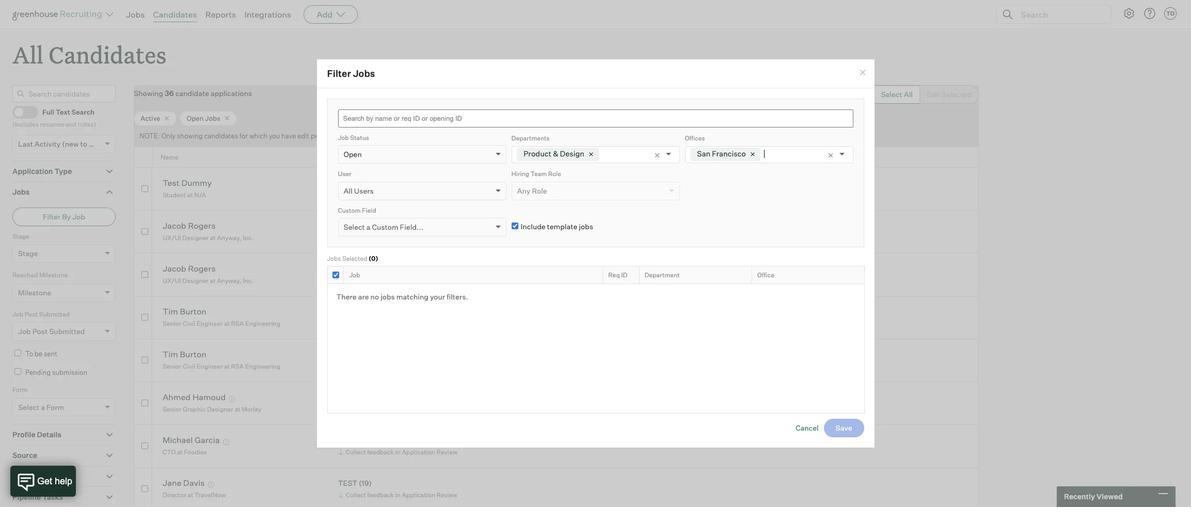 Task type: describe. For each thing, give the bounding box(es) containing it.
edit
[[298, 132, 310, 140]]

2 horizontal spatial all
[[905, 90, 913, 99]]

last
[[18, 139, 33, 148]]

sent
[[44, 350, 57, 358]]

hiring
[[512, 170, 530, 178]]

all for all users
[[344, 186, 353, 195]]

1 vertical spatial milestone
[[18, 288, 51, 297]]

michael garcia
[[163, 435, 220, 446]]

To be sent checkbox
[[14, 350, 21, 357]]

application type
[[12, 167, 72, 176]]

jane davis link
[[163, 478, 205, 490]]

have
[[282, 132, 296, 140]]

all candidates
[[12, 39, 167, 70]]

to left old)
[[80, 139, 87, 148]]

candidate
[[806, 90, 840, 99]]

holding for jacob rogers
[[418, 234, 441, 242]]

td button
[[1165, 7, 1177, 20]]

generate
[[684, 90, 715, 99]]

1 horizontal spatial jobs
[[579, 222, 594, 231]]

stage element
[[12, 231, 116, 270]]

michael garcia has been in application review for more than 5 days image
[[222, 439, 231, 446]]

2 burton from the top
[[180, 349, 207, 360]]

there are no jobs matching your filters.
[[337, 292, 468, 301]]

tasks
[[42, 493, 63, 502]]

1 burton from the top
[[180, 307, 207, 317]]

field
[[362, 206, 376, 214]]

interviews to schedule for preliminary screen link
[[337, 276, 479, 286]]

1 vertical spatial application
[[402, 448, 435, 456]]

open jobs
[[187, 114, 220, 122]]

candidate reports are now available! apply filters and select "view in app" element
[[671, 85, 765, 104]]

candidates link
[[153, 9, 197, 20]]

design
[[560, 149, 585, 159]]

x link
[[855, 85, 874, 104]]

tank for test dummy
[[443, 191, 457, 199]]

2 civil from the top
[[183, 363, 195, 370]]

showing
[[177, 132, 203, 140]]

filters.
[[447, 292, 468, 301]]

jacob rogers link for designer
[[163, 221, 216, 233]]

collect inside test (19) collect feedback in application review
[[346, 491, 366, 499]]

student
[[163, 191, 186, 199]]

notes)
[[78, 120, 96, 128]]

office
[[758, 271, 775, 279]]

matching
[[397, 292, 429, 301]]

users
[[354, 186, 374, 195]]

schedule for jacob rogers link associated with test
[[385, 277, 411, 285]]

name
[[161, 153, 178, 161]]

san
[[697, 149, 711, 159]]

inc. for designer (50)
[[243, 234, 254, 242]]

select all link
[[874, 85, 920, 104]]

1 vertical spatial stage
[[18, 249, 38, 258]]

2 collect feedback in application review link from the top
[[337, 490, 460, 500]]

filter jobs
[[327, 68, 375, 79]]

product & design
[[524, 149, 585, 159]]

reports
[[205, 9, 236, 20]]

department
[[645, 271, 680, 279]]

at inside test dummy student at n/a
[[187, 191, 193, 199]]

permissions.
[[311, 132, 350, 140]]

for up field...
[[409, 191, 417, 199]]

san francisco
[[697, 149, 746, 159]]

filter by job button
[[12, 208, 116, 226]]

cto at foodies
[[163, 448, 207, 456]]

0 vertical spatial submitted
[[39, 310, 70, 318]]

all for all candidates
[[12, 39, 43, 70]]

0 vertical spatial post
[[25, 310, 38, 318]]

job post submitted element
[[12, 309, 116, 348]]

1 in from the top
[[396, 448, 401, 456]]

reached milestone
[[12, 271, 68, 279]]

team
[[531, 170, 547, 178]]

Search by name or req ID or opening ID field
[[338, 109, 854, 127]]

clear all element for san francisco
[[825, 146, 840, 163]]

1 vertical spatial role
[[532, 186, 547, 195]]

feedback inside test (19) collect feedback in application review
[[368, 491, 394, 499]]

jacob for test (19)
[[163, 264, 186, 274]]

0 vertical spatial milestone
[[39, 271, 68, 279]]

add for add
[[317, 9, 333, 20]]

last activity (new to old)
[[18, 139, 102, 148]]

and
[[66, 120, 76, 128]]

activity
[[35, 139, 61, 148]]

morley
[[242, 406, 262, 413]]

collect feedback in application review
[[346, 448, 458, 456]]

old)
[[89, 139, 102, 148]]

user
[[338, 170, 352, 178]]

x
[[863, 90, 868, 99]]

1 collect feedback in application review link from the top
[[337, 447, 460, 457]]

2 engineering from the top
[[245, 363, 281, 370]]

job/status
[[347, 153, 380, 161]]

michael
[[163, 435, 193, 446]]

1 vertical spatial post
[[32, 327, 48, 336]]

0 vertical spatial job post submitted
[[12, 310, 70, 318]]

ahmed hamoud
[[163, 392, 226, 403]]

2 rsa from the top
[[231, 363, 244, 370]]

test
[[163, 178, 180, 188]]

search
[[72, 108, 95, 116]]

2 senior from the top
[[163, 363, 182, 370]]

form element
[[12, 385, 116, 424]]

0 vertical spatial custom
[[338, 206, 361, 214]]

tank for jacob rogers
[[443, 234, 457, 242]]

(19) for test (19) collect feedback in application review
[[359, 479, 372, 488]]

pipeline
[[12, 493, 41, 502]]

report
[[717, 90, 740, 99]]

jobs selected (0)
[[327, 255, 378, 262]]

1 collect from the top
[[346, 448, 366, 456]]

filter for filter jobs
[[327, 68, 351, 79]]

checkmark image
[[17, 108, 25, 115]]

interview to schedule for holding tank link for test dummy
[[337, 190, 459, 200]]

offices
[[685, 134, 705, 142]]

1 vertical spatial job post submitted
[[18, 327, 85, 336]]

test for test (19) collect feedback in application review
[[338, 479, 358, 488]]

no
[[371, 292, 379, 301]]

submission
[[52, 368, 87, 376]]

designer (50) interview to schedule for holding tank for test dummy
[[338, 179, 457, 199]]

jacob rogers link for test
[[163, 264, 216, 276]]

to for jacob rogers link associated with test
[[377, 277, 383, 285]]

1 senior from the top
[[163, 320, 182, 328]]

interviews
[[346, 277, 376, 285]]

0 vertical spatial role
[[549, 170, 562, 178]]

cto
[[163, 448, 176, 456]]

test (19) collect feedback in application review
[[338, 479, 458, 499]]

select all
[[882, 90, 913, 99]]

id
[[622, 271, 628, 279]]

to for jacob rogers link for designer
[[374, 234, 380, 242]]

pending submission
[[25, 368, 87, 376]]

2 tim from the top
[[163, 349, 178, 360]]

jacob rogers ux/ui designer at anyway, inc. for designer (50)
[[163, 221, 254, 242]]

Search text field
[[1019, 7, 1103, 22]]

a for form
[[41, 403, 45, 412]]

jacob rogers ux/ui designer at anyway, inc. for test (19)
[[163, 264, 254, 285]]

reached
[[12, 271, 38, 279]]

Include template jobs checkbox
[[512, 222, 518, 229]]

any
[[517, 186, 531, 195]]

pipeline tasks
[[12, 493, 63, 502]]

(includes
[[12, 120, 39, 128]]



Task type: vqa. For each thing, say whether or not it's contained in the screenshot.


Task type: locate. For each thing, give the bounding box(es) containing it.
2 inc. from the top
[[243, 277, 254, 285]]

1 interview from the top
[[346, 191, 373, 199]]

1 vertical spatial interview to schedule for holding tank link
[[337, 233, 459, 243]]

0 horizontal spatial all
[[12, 39, 43, 70]]

1 vertical spatial add
[[790, 90, 804, 99]]

2 horizontal spatial select
[[882, 90, 903, 99]]

0 vertical spatial tim burton senior civil engineer at rsa engineering
[[163, 307, 281, 328]]

1 vertical spatial designer (50) interview to schedule for holding tank
[[338, 222, 457, 242]]

1 vertical spatial tim burton senior civil engineer at rsa engineering
[[163, 349, 281, 370]]

cancel
[[796, 424, 819, 432]]

open down the job status
[[344, 150, 362, 159]]

candidates down jobs link at the top left
[[49, 39, 167, 70]]

1 horizontal spatial filter
[[327, 68, 351, 79]]

36
[[165, 89, 174, 98]]

1 horizontal spatial a
[[367, 223, 371, 231]]

graphic
[[183, 406, 206, 413]]

1 vertical spatial (19)
[[359, 479, 372, 488]]

0 horizontal spatial custom
[[338, 206, 361, 214]]

schedule up the there are no jobs matching your filters.
[[385, 277, 411, 285]]

to down select a custom field...
[[374, 234, 380, 242]]

candidate
[[176, 89, 209, 98]]

role right any
[[532, 186, 547, 195]]

filter inside dialog
[[327, 68, 351, 79]]

1 horizontal spatial select
[[344, 223, 365, 231]]

jacob
[[163, 221, 186, 231], [163, 264, 186, 274]]

engineer
[[197, 320, 223, 328], [197, 363, 223, 370]]

travelnow
[[195, 491, 226, 499]]

tank
[[443, 191, 457, 199], [443, 234, 457, 242]]

to right users
[[374, 191, 380, 199]]

recently
[[1065, 493, 1096, 501]]

include
[[521, 222, 546, 231]]

select right x
[[882, 90, 903, 99]]

0 horizontal spatial a
[[41, 403, 45, 412]]

rsa
[[231, 320, 244, 328], [231, 363, 244, 370]]

0 vertical spatial application
[[12, 167, 53, 176]]

anyway, for designer (50)
[[217, 234, 242, 242]]

configure image
[[1124, 7, 1136, 20]]

1 vertical spatial (50)
[[370, 222, 385, 231]]

for
[[240, 132, 248, 140], [409, 191, 417, 199], [409, 234, 417, 242], [412, 277, 420, 285]]

1 review from the top
[[437, 448, 458, 456]]

0 vertical spatial a
[[367, 223, 371, 231]]

0 vertical spatial open
[[187, 114, 204, 122]]

role
[[549, 170, 562, 178], [532, 186, 547, 195]]

0 vertical spatial ux/ui
[[163, 234, 181, 242]]

showing 36 candidate applications
[[134, 89, 252, 98]]

recently viewed
[[1065, 493, 1124, 501]]

2 tim burton senior civil engineer at rsa engineering from the top
[[163, 349, 281, 370]]

custom left field
[[338, 206, 361, 214]]

(50) up field
[[370, 179, 385, 188]]

1 vertical spatial anyway,
[[217, 277, 242, 285]]

job post submitted down reached milestone element
[[12, 310, 70, 318]]

rogers for designer
[[188, 221, 216, 231]]

rogers for test
[[188, 264, 216, 274]]

0 horizontal spatial filter
[[43, 212, 61, 221]]

1 vertical spatial engineering
[[245, 363, 281, 370]]

in down collect feedback in application review at the bottom of the page
[[396, 491, 401, 499]]

2 ux/ui from the top
[[163, 277, 181, 285]]

filter jobs dialog
[[316, 59, 875, 448]]

0 vertical spatial rogers
[[188, 221, 216, 231]]

to be sent
[[25, 350, 57, 358]]

ux/ui for designer (50)
[[163, 234, 181, 242]]

post up to be sent
[[32, 327, 48, 336]]

1 vertical spatial a
[[41, 403, 45, 412]]

1 vertical spatial form
[[46, 403, 64, 412]]

full
[[42, 108, 54, 116]]

1 test from the top
[[338, 265, 358, 274]]

0 vertical spatial civil
[[183, 320, 195, 328]]

2 clear all element from the left
[[825, 146, 840, 163]]

clear all element
[[651, 146, 666, 163], [825, 146, 840, 163]]

candidates right jobs link at the top left
[[153, 9, 197, 20]]

designer (50) interview to schedule for holding tank
[[338, 179, 457, 199], [338, 222, 457, 242]]

designer (50) interview to schedule for holding tank up field
[[338, 179, 457, 199]]

generate report button
[[671, 85, 765, 104]]

holding down field...
[[418, 234, 441, 242]]

schedule for jacob rogers link for designer
[[381, 234, 408, 242]]

interview up selected
[[346, 234, 373, 242]]

collect
[[346, 448, 366, 456], [346, 491, 366, 499]]

1 inc. from the top
[[243, 234, 254, 242]]

1 rogers from the top
[[188, 221, 216, 231]]

0 vertical spatial form
[[12, 386, 28, 394]]

interview for jacob rogers
[[346, 234, 373, 242]]

0 vertical spatial candidates
[[153, 9, 197, 20]]

0 vertical spatial tim burton link
[[163, 307, 207, 318]]

holding up field...
[[418, 191, 441, 199]]

jobs right no
[[381, 292, 395, 301]]

interview to schedule for holding tank link down field...
[[337, 233, 459, 243]]

1 vertical spatial in
[[396, 491, 401, 499]]

add candidate
[[790, 90, 840, 99]]

Search candidates field
[[12, 85, 116, 102]]

your
[[430, 292, 445, 301]]

preliminary
[[421, 277, 455, 285]]

select up profile
[[18, 403, 39, 412]]

by
[[62, 212, 71, 221]]

0 vertical spatial burton
[[180, 307, 207, 317]]

2 tim burton link from the top
[[163, 349, 207, 361]]

interview to schedule for holding tank link for jacob rogers
[[337, 233, 459, 243]]

1 vertical spatial inc.
[[243, 277, 254, 285]]

close image
[[859, 68, 867, 77]]

1 vertical spatial interview
[[346, 234, 373, 242]]

responsibility
[[12, 472, 63, 481]]

1 vertical spatial all
[[905, 90, 913, 99]]

michael garcia link
[[163, 435, 220, 447]]

2 vertical spatial select
[[18, 403, 39, 412]]

1 horizontal spatial all
[[344, 186, 353, 195]]

td
[[1167, 10, 1175, 17]]

clear all image
[[827, 152, 835, 159]]

1 vertical spatial engineer
[[197, 363, 223, 370]]

jane
[[163, 478, 182, 488]]

for inside 'test (19) interviews to schedule for preliminary screen'
[[412, 277, 420, 285]]

1 horizontal spatial form
[[46, 403, 64, 412]]

at
[[187, 191, 193, 199], [210, 234, 216, 242], [210, 277, 216, 285], [224, 320, 230, 328], [224, 363, 230, 370], [235, 406, 240, 413], [177, 448, 183, 456], [188, 491, 194, 499]]

0 horizontal spatial clear all element
[[651, 146, 666, 163]]

for up "matching"
[[412, 277, 420, 285]]

in up test (19) collect feedback in application review
[[396, 448, 401, 456]]

select down the custom field
[[344, 223, 365, 231]]

open option
[[344, 150, 362, 159]]

2 holding from the top
[[418, 234, 441, 242]]

2 in from the top
[[396, 491, 401, 499]]

1 horizontal spatial clear all element
[[825, 146, 840, 163]]

1 clear all element from the left
[[651, 146, 666, 163]]

td button
[[1163, 5, 1180, 22]]

all right x
[[905, 90, 913, 99]]

1 designer (50) interview to schedule for holding tank from the top
[[338, 179, 457, 199]]

open for open
[[344, 150, 362, 159]]

2 (19) from the top
[[359, 479, 372, 488]]

jane davis has been in application review for more than 5 days image
[[207, 482, 216, 488]]

interview up the custom field
[[346, 191, 373, 199]]

3 senior from the top
[[163, 406, 182, 413]]

designer (50) interview to schedule for holding tank down field
[[338, 222, 457, 242]]

form up details
[[46, 403, 64, 412]]

integrations
[[245, 9, 291, 20]]

test inside 'test (19) interviews to schedule for preliminary screen'
[[338, 265, 358, 274]]

submitted up sent
[[49, 327, 85, 336]]

garcia
[[195, 435, 220, 446]]

1 vertical spatial schedule
[[381, 234, 408, 242]]

0 vertical spatial filter
[[327, 68, 351, 79]]

(19) down collect feedback in application review at the bottom of the page
[[359, 479, 372, 488]]

form
[[12, 386, 28, 394], [46, 403, 64, 412]]

a for custom
[[367, 223, 371, 231]]

1 vertical spatial collect feedback in application review link
[[337, 490, 460, 500]]

1 vertical spatial review
[[437, 491, 458, 499]]

1 horizontal spatial role
[[549, 170, 562, 178]]

0 vertical spatial tank
[[443, 191, 457, 199]]

schedule inside 'test (19) interviews to schedule for preliminary screen'
[[385, 277, 411, 285]]

ahmed hamoud has been in onsite for more than 21 days image
[[228, 396, 237, 403]]

0 vertical spatial jacob rogers ux/ui designer at anyway, inc.
[[163, 221, 254, 242]]

in
[[396, 448, 401, 456], [396, 491, 401, 499]]

milestone down reached milestone
[[18, 288, 51, 297]]

(19)
[[359, 265, 372, 274], [359, 479, 372, 488]]

open up 'showing'
[[187, 114, 204, 122]]

1 jacob from the top
[[163, 221, 186, 231]]

2 engineer from the top
[[197, 363, 223, 370]]

0 horizontal spatial jobs
[[381, 292, 395, 301]]

filter by job
[[43, 212, 85, 221]]

(19) up interviews
[[359, 265, 372, 274]]

selected
[[342, 255, 367, 262]]

hiring team role
[[512, 170, 562, 178]]

1 engineer from the top
[[197, 320, 223, 328]]

2 jacob rogers ux/ui designer at anyway, inc. from the top
[[163, 264, 254, 285]]

select for select a custom field...
[[344, 223, 365, 231]]

filter for filter by job
[[43, 212, 61, 221]]

clear all image
[[654, 152, 661, 159]]

for left which
[[240, 132, 248, 140]]

tim burton link
[[163, 307, 207, 318], [163, 349, 207, 361]]

&
[[553, 149, 559, 159]]

(50) down field
[[370, 222, 385, 231]]

1 vertical spatial candidates
[[49, 39, 167, 70]]

engineer for second tim burton link from the bottom
[[197, 320, 223, 328]]

inc. for test (19)
[[243, 277, 254, 285]]

1 jacob rogers ux/ui designer at anyway, inc. from the top
[[163, 221, 254, 242]]

custom
[[338, 206, 361, 214], [372, 223, 399, 231]]

note: only showing candidates for which you have edit permissions.
[[139, 132, 350, 140]]

1 tim burton link from the top
[[163, 307, 207, 318]]

to inside 'test (19) interviews to schedule for preliminary screen'
[[377, 277, 383, 285]]

2 review from the top
[[437, 491, 458, 499]]

(new
[[62, 139, 79, 148]]

2 test from the top
[[338, 479, 358, 488]]

(50) for dummy
[[370, 179, 385, 188]]

2 vertical spatial application
[[402, 491, 435, 499]]

1 anyway, from the top
[[217, 234, 242, 242]]

select a custom field...
[[344, 223, 424, 231]]

2 interview to schedule for holding tank link from the top
[[337, 233, 459, 243]]

open for open jobs
[[187, 114, 204, 122]]

schedule down select a custom field...
[[381, 234, 408, 242]]

open inside filter jobs dialog
[[344, 150, 362, 159]]

last activity (new to old) option
[[18, 139, 102, 148]]

holding for test dummy
[[418, 191, 441, 199]]

application inside test (19) collect feedback in application review
[[402, 491, 435, 499]]

post
[[25, 310, 38, 318], [32, 327, 48, 336]]

note:
[[139, 132, 160, 140]]

candidates
[[153, 9, 197, 20], [49, 39, 167, 70]]

1 vertical spatial tank
[[443, 234, 457, 242]]

1 vertical spatial select
[[344, 223, 365, 231]]

2 jacob rogers link from the top
[[163, 264, 216, 276]]

0 vertical spatial all
[[12, 39, 43, 70]]

job post submitted up sent
[[18, 327, 85, 336]]

to
[[80, 139, 87, 148], [374, 191, 380, 199], [374, 234, 380, 242], [377, 277, 383, 285]]

1 tim burton senior civil engineer at rsa engineering from the top
[[163, 307, 281, 328]]

1 vertical spatial jacob rogers link
[[163, 264, 216, 276]]

2 rogers from the top
[[188, 264, 216, 274]]

departments
[[512, 134, 550, 142]]

0 vertical spatial review
[[437, 448, 458, 456]]

None field
[[765, 148, 767, 160]]

None checkbox
[[141, 185, 148, 192], [141, 314, 148, 321], [141, 185, 148, 192], [141, 314, 148, 321]]

2 designer (50) interview to schedule for holding tank from the top
[[338, 222, 457, 242]]

1 horizontal spatial add
[[790, 90, 804, 99]]

showing
[[134, 89, 163, 98]]

1 vertical spatial open
[[344, 150, 362, 159]]

1 vertical spatial civil
[[183, 363, 195, 370]]

form down pending submission checkbox
[[12, 386, 28, 394]]

foodies
[[184, 448, 207, 456]]

collect feedback in application review link up test (19) collect feedback in application review
[[337, 447, 460, 457]]

2 vertical spatial schedule
[[385, 277, 411, 285]]

in inside test (19) collect feedback in application review
[[396, 491, 401, 499]]

all left users
[[344, 186, 353, 195]]

application up test (19) collect feedback in application review
[[402, 448, 435, 456]]

milestone down stage "element"
[[39, 271, 68, 279]]

review inside test (19) collect feedback in application review
[[437, 491, 458, 499]]

designer (50) interview to schedule for holding tank for jacob rogers
[[338, 222, 457, 242]]

a up profile details
[[41, 403, 45, 412]]

1 vertical spatial test
[[338, 479, 358, 488]]

0 vertical spatial interview to schedule for holding tank link
[[337, 190, 459, 200]]

select for select a form
[[18, 403, 39, 412]]

1 vertical spatial custom
[[372, 223, 399, 231]]

0 vertical spatial anyway,
[[217, 234, 242, 242]]

1 vertical spatial jacob
[[163, 264, 186, 274]]

0 vertical spatial tim
[[163, 307, 178, 317]]

0 vertical spatial collect
[[346, 448, 366, 456]]

(19) for test (19) interviews to schedule for preliminary screen
[[359, 265, 372, 274]]

reached milestone element
[[12, 270, 116, 309]]

1 ux/ui from the top
[[163, 234, 181, 242]]

test for test (19) interviews to schedule for preliminary screen
[[338, 265, 358, 274]]

profile
[[12, 430, 35, 439]]

1 feedback from the top
[[368, 448, 394, 456]]

2 vertical spatial all
[[344, 186, 353, 195]]

1 jacob rogers link from the top
[[163, 221, 216, 233]]

2 vertical spatial senior
[[163, 406, 182, 413]]

0 vertical spatial add
[[317, 9, 333, 20]]

None checkbox
[[141, 228, 148, 235], [141, 271, 148, 278], [332, 272, 339, 278], [141, 357, 148, 364], [141, 400, 148, 406], [141, 443, 148, 449], [141, 485, 148, 492], [141, 228, 148, 235], [141, 271, 148, 278], [332, 272, 339, 278], [141, 357, 148, 364], [141, 400, 148, 406], [141, 443, 148, 449], [141, 485, 148, 492]]

jacob for designer (50)
[[163, 221, 186, 231]]

0 horizontal spatial role
[[532, 186, 547, 195]]

ux/ui
[[163, 234, 181, 242], [163, 277, 181, 285]]

all
[[12, 39, 43, 70], [905, 90, 913, 99], [344, 186, 353, 195]]

anyway, for test (19)
[[217, 277, 242, 285]]

n/a
[[194, 191, 206, 199]]

(0)
[[369, 255, 378, 262]]

holding
[[418, 191, 441, 199], [418, 234, 441, 242]]

0 vertical spatial test
[[338, 265, 358, 274]]

any role
[[517, 186, 547, 195]]

1 vertical spatial filter
[[43, 212, 61, 221]]

1 tank from the top
[[443, 191, 457, 199]]

1 vertical spatial holding
[[418, 234, 441, 242]]

0 vertical spatial senior
[[163, 320, 182, 328]]

clear all element for product & design
[[651, 146, 666, 163]]

role right team
[[549, 170, 562, 178]]

0 vertical spatial inc.
[[243, 234, 254, 242]]

0 vertical spatial (50)
[[370, 179, 385, 188]]

schedule right users
[[381, 191, 408, 199]]

1 (19) from the top
[[359, 265, 372, 274]]

2 (50) from the top
[[370, 222, 385, 231]]

1 vertical spatial submitted
[[49, 327, 85, 336]]

1 rsa from the top
[[231, 320, 244, 328]]

application
[[12, 167, 53, 176], [402, 448, 435, 456], [402, 491, 435, 499]]

greenhouse recruiting image
[[12, 8, 105, 21]]

application down last
[[12, 167, 53, 176]]

davis
[[183, 478, 205, 488]]

1 holding from the top
[[418, 191, 441, 199]]

jobs right template
[[579, 222, 594, 231]]

director at travelnow
[[163, 491, 226, 499]]

1 vertical spatial tim
[[163, 349, 178, 360]]

1 (50) from the top
[[370, 179, 385, 188]]

select for select all
[[882, 90, 903, 99]]

1 vertical spatial jobs
[[381, 292, 395, 301]]

submitted down reached milestone element
[[39, 310, 70, 318]]

schedule for test dummy link
[[381, 191, 408, 199]]

1 vertical spatial rogers
[[188, 264, 216, 274]]

test inside test (19) collect feedback in application review
[[338, 479, 358, 488]]

select inside filter jobs dialog
[[344, 223, 365, 231]]

anyway,
[[217, 234, 242, 242], [217, 277, 242, 285]]

details
[[37, 430, 61, 439]]

ux/ui for test (19)
[[163, 277, 181, 285]]

all down greenhouse recruiting image
[[12, 39, 43, 70]]

0 vertical spatial stage
[[12, 232, 29, 240]]

to for test dummy link
[[374, 191, 380, 199]]

filter inside button
[[43, 212, 61, 221]]

which
[[250, 132, 268, 140]]

2 interview from the top
[[346, 234, 373, 242]]

collect feedback in application review link down collect feedback in application review at the bottom of the page
[[337, 490, 460, 500]]

0 vertical spatial engineer
[[197, 320, 223, 328]]

submitted
[[39, 310, 70, 318], [49, 327, 85, 336]]

(50) for rogers
[[370, 222, 385, 231]]

1 civil from the top
[[183, 320, 195, 328]]

dummy
[[181, 178, 212, 188]]

feedback down collect feedback in application review at the bottom of the page
[[368, 491, 394, 499]]

pending
[[25, 368, 51, 376]]

0 vertical spatial engineering
[[245, 320, 281, 328]]

2 jacob from the top
[[163, 264, 186, 274]]

Pending submission checkbox
[[14, 368, 21, 375]]

0 horizontal spatial select
[[18, 403, 39, 412]]

feedback
[[368, 448, 394, 456], [368, 491, 394, 499]]

(19) inside test (19) collect feedback in application review
[[359, 479, 372, 488]]

resumes
[[40, 120, 64, 128]]

interview for test dummy
[[346, 191, 373, 199]]

0 horizontal spatial add
[[317, 9, 333, 20]]

add inside popup button
[[317, 9, 333, 20]]

2 anyway, from the top
[[217, 277, 242, 285]]

1 vertical spatial collect
[[346, 491, 366, 499]]

post down reached
[[25, 310, 38, 318]]

2 tank from the top
[[443, 234, 457, 242]]

you
[[269, 132, 280, 140]]

2 collect from the top
[[346, 491, 366, 499]]

test (19) interviews to schedule for preliminary screen
[[338, 265, 477, 285]]

select inside form element
[[18, 403, 39, 412]]

req
[[609, 271, 620, 279]]

test dummy link
[[163, 178, 212, 190]]

feedback up test (19) collect feedback in application review
[[368, 448, 394, 456]]

job inside button
[[72, 212, 85, 221]]

application down collect feedback in application review at the bottom of the page
[[402, 491, 435, 499]]

engineer for second tim burton link from the top
[[197, 363, 223, 370]]

be
[[35, 350, 42, 358]]

interview to schedule for holding tank link up field
[[337, 190, 459, 200]]

0 vertical spatial schedule
[[381, 191, 408, 199]]

1 engineering from the top
[[245, 320, 281, 328]]

are
[[358, 292, 369, 301]]

all inside filter jobs dialog
[[344, 186, 353, 195]]

a inside form element
[[41, 403, 45, 412]]

1 interview to schedule for holding tank link from the top
[[337, 190, 459, 200]]

0 vertical spatial holding
[[418, 191, 441, 199]]

integrations link
[[245, 9, 291, 20]]

to up no
[[377, 277, 383, 285]]

(19) inside 'test (19) interviews to schedule for preliminary screen'
[[359, 265, 372, 274]]

1 vertical spatial rsa
[[231, 363, 244, 370]]

viewed
[[1097, 493, 1124, 501]]

a inside filter jobs dialog
[[367, 223, 371, 231]]

1 vertical spatial senior
[[163, 363, 182, 370]]

reports link
[[205, 9, 236, 20]]

0 vertical spatial collect feedback in application review link
[[337, 447, 460, 457]]

2 feedback from the top
[[368, 491, 394, 499]]

add for add candidate
[[790, 90, 804, 99]]

ahmed
[[163, 392, 191, 403]]

open
[[187, 114, 204, 122], [344, 150, 362, 159]]

for down field...
[[409, 234, 417, 242]]

custom down field
[[372, 223, 399, 231]]

1 horizontal spatial custom
[[372, 223, 399, 231]]

a down field
[[367, 223, 371, 231]]

0 horizontal spatial form
[[12, 386, 28, 394]]

1 tim from the top
[[163, 307, 178, 317]]

1 vertical spatial ux/ui
[[163, 277, 181, 285]]

0 vertical spatial jacob
[[163, 221, 186, 231]]



